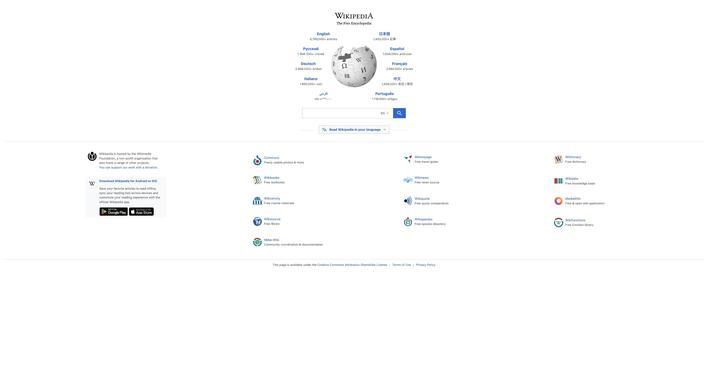 Task type: locate. For each thing, give the bounding box(es) containing it.
None search field
[[302, 108, 393, 118]]

None search field
[[292, 107, 417, 121]]

other projects element
[[249, 152, 706, 256]]



Task type: describe. For each thing, give the bounding box(es) containing it.
top languages element
[[291, 31, 418, 106]]



